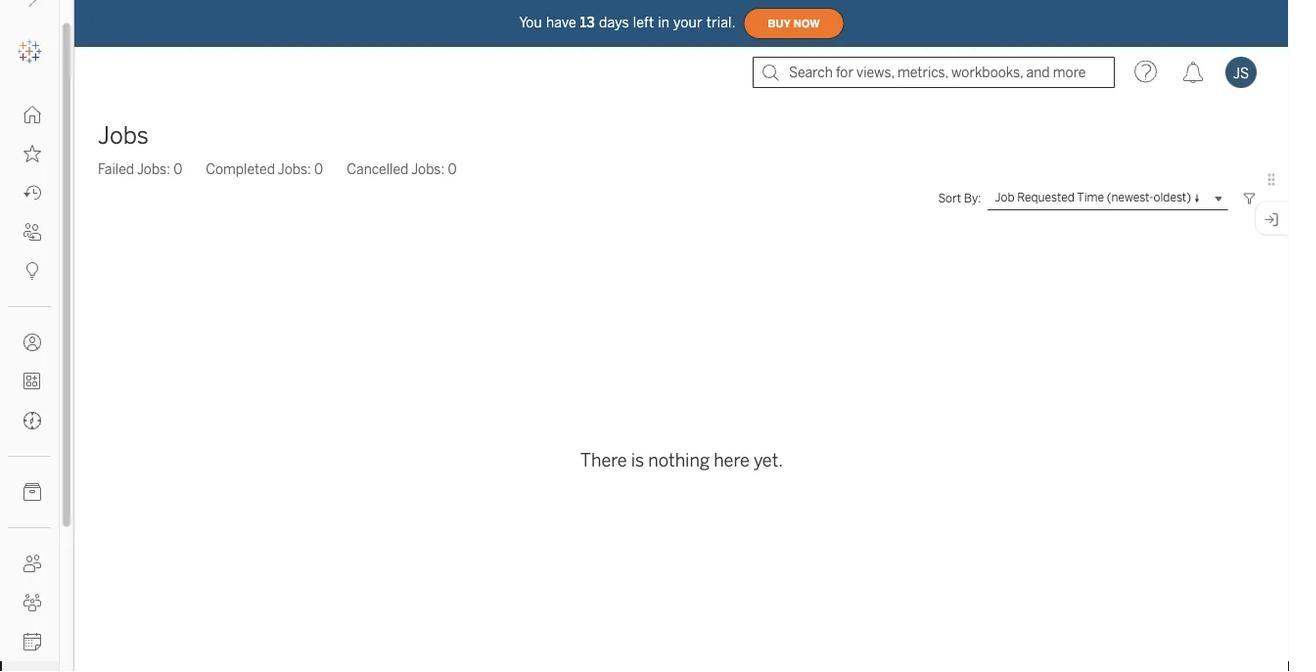 Task type: describe. For each thing, give the bounding box(es) containing it.
there
[[581, 450, 627, 471]]

job
[[995, 191, 1015, 205]]

cancelled
[[347, 161, 409, 177]]

completed
[[206, 161, 275, 177]]

days
[[599, 14, 629, 31]]

you
[[519, 14, 542, 31]]

sort by:
[[938, 191, 982, 206]]

0 for cancelled jobs: 0
[[448, 161, 457, 177]]

jobs: for failed
[[137, 161, 170, 177]]

by:
[[964, 191, 982, 206]]

yet.
[[754, 450, 783, 471]]

jobs: for cancelled
[[411, 161, 445, 177]]

job requested time (newest-oldest) button
[[987, 187, 1229, 211]]

main navigation. press the up and down arrow keys to access links. element
[[0, 95, 59, 672]]

is
[[631, 450, 644, 471]]

here
[[714, 450, 750, 471]]

left
[[633, 14, 654, 31]]

sort
[[938, 191, 962, 206]]

13
[[580, 14, 595, 31]]

requested
[[1018, 191, 1075, 205]]

your
[[674, 14, 703, 31]]

job requested time (newest-oldest)
[[995, 191, 1192, 205]]

nothing
[[648, 450, 710, 471]]

buy now button
[[744, 8, 845, 39]]



Task type: vqa. For each thing, say whether or not it's contained in the screenshot.
the topmost The Publish
no



Task type: locate. For each thing, give the bounding box(es) containing it.
failed
[[98, 161, 134, 177]]

time
[[1077, 191, 1105, 205]]

1 horizontal spatial jobs:
[[278, 161, 311, 177]]

3 0 from the left
[[448, 161, 457, 177]]

navigation panel element
[[0, 32, 59, 672]]

in
[[658, 14, 670, 31]]

jobs:
[[137, 161, 170, 177], [278, 161, 311, 177], [411, 161, 445, 177]]

1 0 from the left
[[173, 161, 182, 177]]

cancelled jobs: 0
[[347, 161, 457, 177]]

2 jobs: from the left
[[278, 161, 311, 177]]

2 horizontal spatial jobs:
[[411, 161, 445, 177]]

0 right cancelled
[[448, 161, 457, 177]]

failed jobs: 0
[[98, 161, 182, 177]]

1 jobs: from the left
[[137, 161, 170, 177]]

2 horizontal spatial 0
[[448, 161, 457, 177]]

oldest)
[[1154, 191, 1192, 205]]

there is nothing here yet.
[[581, 450, 783, 471]]

completed jobs: 0
[[206, 161, 323, 177]]

1 horizontal spatial 0
[[314, 161, 323, 177]]

0 horizontal spatial jobs:
[[137, 161, 170, 177]]

0
[[173, 161, 182, 177], [314, 161, 323, 177], [448, 161, 457, 177]]

you have 13 days left in your trial.
[[519, 14, 736, 31]]

Search for views, metrics, workbooks, and more text field
[[753, 57, 1115, 88]]

jobs: right completed
[[278, 161, 311, 177]]

buy
[[768, 17, 791, 30]]

jobs
[[98, 122, 149, 150]]

jobs: for completed
[[278, 161, 311, 177]]

(newest-
[[1107, 191, 1154, 205]]

2 0 from the left
[[314, 161, 323, 177]]

0 horizontal spatial 0
[[173, 161, 182, 177]]

have
[[546, 14, 577, 31]]

0 for failed jobs: 0
[[173, 161, 182, 177]]

0 for completed jobs: 0
[[314, 161, 323, 177]]

trial.
[[707, 14, 736, 31]]

jobs: right cancelled
[[411, 161, 445, 177]]

buy now
[[768, 17, 820, 30]]

3 jobs: from the left
[[411, 161, 445, 177]]

now
[[794, 17, 820, 30]]

0 left cancelled
[[314, 161, 323, 177]]

0 right failed
[[173, 161, 182, 177]]

jobs: right failed
[[137, 161, 170, 177]]



